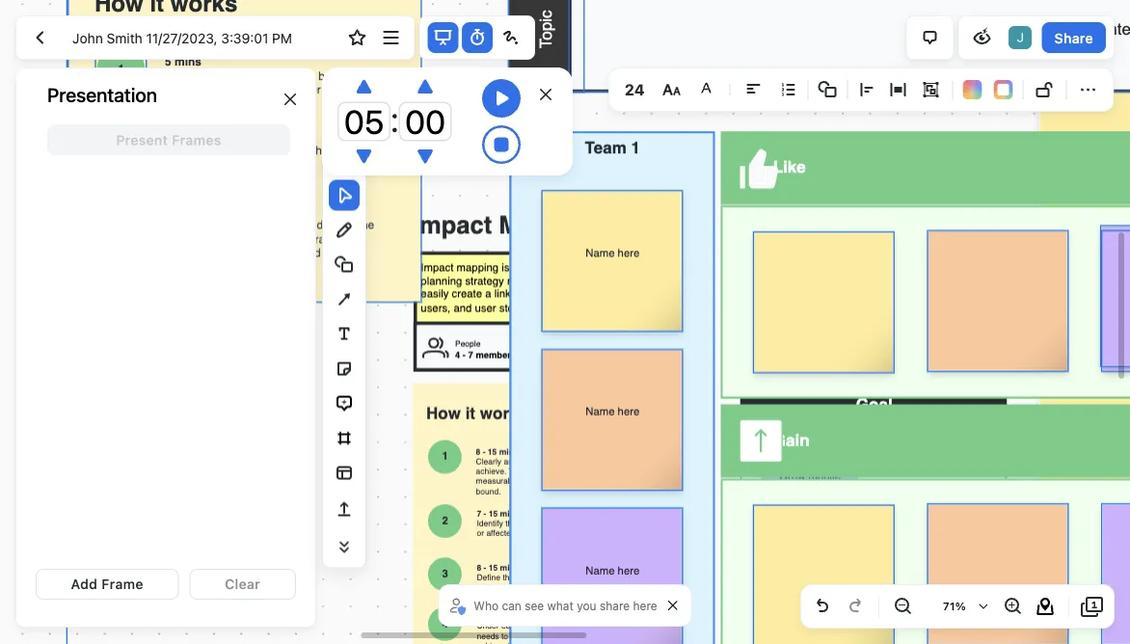 Task type: describe. For each thing, give the bounding box(es) containing it.
share button
[[1042, 22, 1106, 53]]

mini map image
[[1034, 595, 1057, 618]]

you
[[577, 599, 597, 612]]

start image
[[482, 79, 521, 118]]

comment panel image
[[919, 26, 942, 49]]

71
[[943, 600, 956, 613]]

:
[[391, 97, 399, 140]]

distribute image
[[887, 78, 910, 101]]

text align image
[[742, 78, 765, 101]]

format styles image
[[660, 77, 683, 102]]

all eyes on me image
[[971, 26, 994, 49]]

seconds, stepper number field
[[399, 102, 452, 141]]

list image
[[777, 78, 800, 101]]

show previous tools image
[[329, 150, 360, 168]]

who
[[474, 599, 499, 612]]

fill menu item
[[963, 80, 982, 99]]

align image
[[856, 78, 879, 101]]

undo image
[[811, 595, 834, 618]]

text color image
[[695, 78, 718, 101]]

increment seconds image
[[418, 78, 433, 95]]

more options image
[[380, 26, 403, 49]]

present image
[[432, 26, 455, 49]]

minute, stepper number field
[[338, 102, 391, 141]]

add frame button
[[36, 569, 179, 600]]

share
[[600, 599, 630, 612]]

lock image
[[1034, 78, 1057, 101]]

upload image
[[333, 498, 356, 521]]

frame
[[102, 576, 144, 592]]

see
[[525, 599, 544, 612]]

group group
[[916, 74, 947, 105]]

add
[[71, 576, 98, 592]]

star this whiteboard image
[[346, 26, 369, 49]]

increment minute image
[[356, 78, 372, 95]]

here
[[633, 599, 658, 612]]

dashboard image
[[28, 26, 51, 49]]



Task type: vqa. For each thing, say whether or not it's contained in the screenshot.
Add at the left bottom of page
yes



Task type: locate. For each thing, give the bounding box(es) containing it.
who can see what you share here
[[474, 599, 658, 612]]

pages image
[[1081, 595, 1104, 618]]

decrement minute image
[[356, 148, 372, 165]]

laser image
[[500, 26, 523, 49]]

24 button
[[617, 74, 653, 105]]

stop image
[[482, 125, 521, 164]]

zoom out image
[[891, 595, 914, 618]]

Document name text field
[[58, 22, 339, 53]]

can
[[502, 599, 522, 612]]

more image
[[1077, 78, 1100, 101]]

lock element
[[1030, 74, 1061, 105]]

show more tools image
[[333, 534, 356, 558]]

%
[[956, 600, 966, 613]]

add frame
[[71, 576, 144, 592]]

share
[[1055, 30, 1094, 46]]

templates image
[[333, 462, 356, 485]]

24
[[625, 80, 645, 99]]

who can see what you share here button
[[447, 591, 662, 620]]

71 %
[[943, 600, 966, 613]]

timer image
[[466, 26, 489, 49]]

shape image
[[817, 78, 840, 101]]

presentation
[[47, 83, 157, 106]]

zoom in image
[[1001, 595, 1024, 618]]

what
[[547, 599, 574, 612]]

group image
[[920, 78, 943, 101]]



